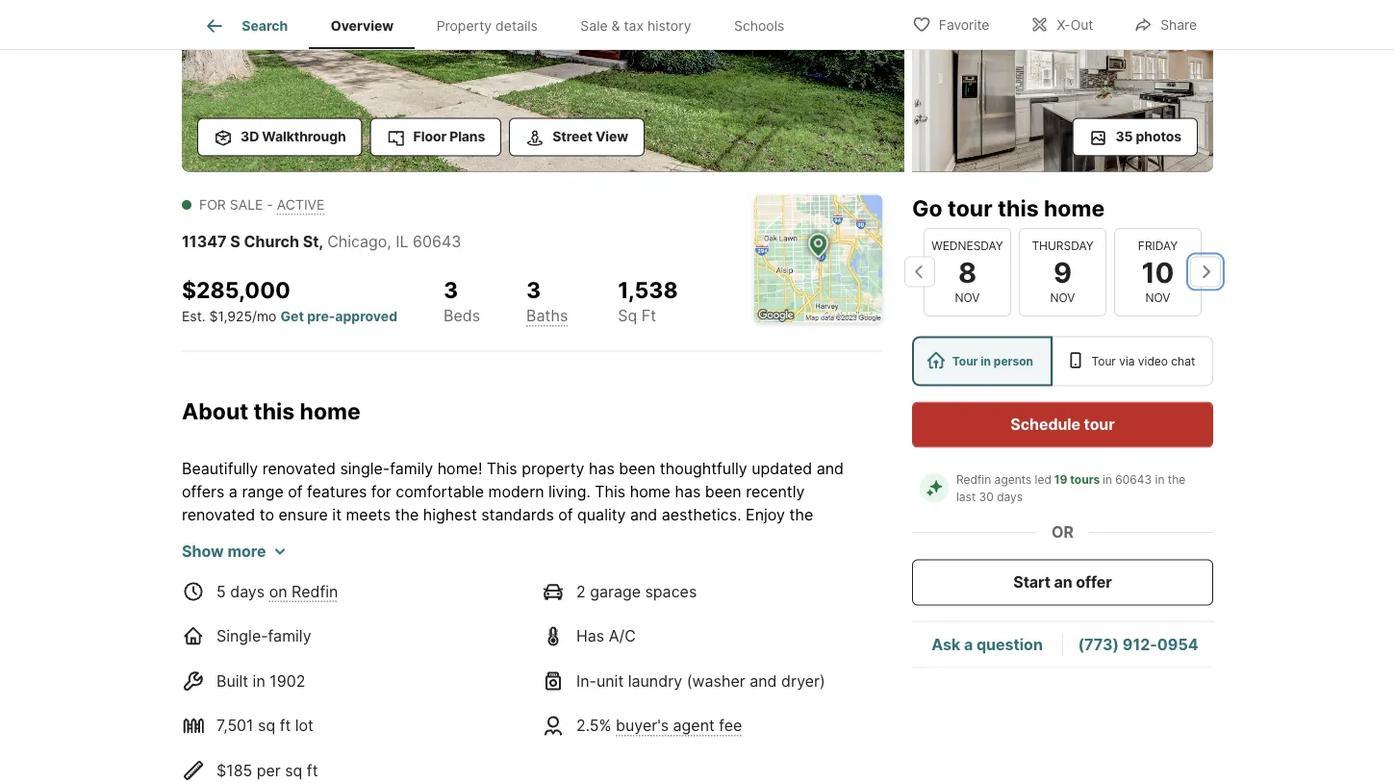 Task type: describe. For each thing, give the bounding box(es) containing it.
home up the thursday
[[1044, 195, 1105, 222]]

il
[[396, 232, 409, 251]]

0 vertical spatial redfin
[[957, 472, 991, 486]]

5 days on redfin
[[217, 582, 338, 601]]

this inside 'beautifully renovated single-family home! this property has been thoughtfully updated and offers a range of features for comfortable modern living. this home has been recently renovated to ensure it meets the highest standards of quality and aesthetics. enjoy the elegance and durability of hardwood floors throughout the main living areas. the interior has been freshly painted, giving the home a clean and vibrant atmosphere. the open floor plan enhances the spacious feel and flow of the home, perfect for entertaining and everyday living. the primary suite on the second level provides privacy and comfort, complete with a walk-in closet. the kitchen is equipped with stainless steel appliances, adding a modern touch to your culinary experience. the kitchen features a convenient breakfast bar, ideal for quick meals or casual dining. the kitchen is centered around a stylish and functional island, perfect for meal preparation and gathering. enjoy a sunny retreat in the sunroom for those beautiful chicago days. sit on your large deck that overlooking the yard. the property boasts a nicely sized yard, offering ample outdoor space for relaxation, play, or gardening. in addition to the marvelous features of the home, this property offers an exceptional 2.5 car detached garage. it provides ample space for your vehicles, storage, and any hobby or workshop needs.'
[[343, 759, 369, 778]]

the right $185
[[265, 759, 289, 778]]

1 horizontal spatial renovated
[[262, 459, 336, 478]]

deck
[[348, 713, 383, 732]]

convenient
[[499, 644, 579, 662]]

0 vertical spatial to
[[260, 505, 274, 524]]

main
[[611, 528, 646, 547]]

1 vertical spatial your
[[271, 713, 303, 732]]

and right updated in the bottom right of the page
[[817, 459, 844, 478]]

of down 7,501 sq ft lot
[[246, 759, 261, 778]]

offering
[[182, 736, 239, 755]]

complete
[[681, 597, 749, 616]]

1 vertical spatial days
[[230, 582, 265, 601]]

schedule
[[1011, 415, 1081, 434]]

a down beautiful
[[731, 713, 740, 732]]

show more
[[182, 542, 266, 560]]

redfin agents led 19 tours in 60643
[[957, 472, 1152, 486]]

painted,
[[276, 551, 335, 570]]

1 horizontal spatial on
[[269, 582, 287, 601]]

comfortable
[[396, 482, 484, 501]]

1 horizontal spatial been
[[619, 459, 656, 478]]

the up hardwood at bottom left
[[395, 505, 419, 524]]

2 vertical spatial your
[[303, 782, 335, 782]]

2 garage spaces
[[576, 582, 697, 601]]

2 horizontal spatial property
[[611, 713, 674, 732]]

home up 'living'
[[630, 482, 671, 501]]

ask
[[932, 635, 961, 654]]

favorite button
[[896, 4, 1006, 44]]

the down areas.
[[699, 551, 727, 570]]

active
[[277, 197, 325, 213]]

0 horizontal spatial family
[[268, 627, 311, 645]]

0 horizontal spatial this
[[487, 459, 517, 478]]

0 vertical spatial offers
[[182, 482, 225, 501]]

1 vertical spatial offers
[[441, 759, 483, 778]]

1 horizontal spatial this
[[595, 482, 626, 501]]

question
[[977, 635, 1043, 654]]

the down the quality
[[583, 528, 607, 547]]

of up 'throughout'
[[558, 505, 573, 524]]

days.
[[182, 713, 221, 732]]

active link
[[277, 197, 325, 213]]

the up interior
[[789, 505, 813, 524]]

for right ideal
[[727, 644, 747, 662]]

0 vertical spatial kitchen
[[267, 620, 320, 639]]

for down that
[[401, 736, 421, 755]]

the inside in the last 30 days
[[1168, 472, 1186, 486]]

0 vertical spatial or
[[842, 644, 857, 662]]

2 vertical spatial features
[[182, 759, 242, 778]]

1 horizontal spatial ft
[[307, 761, 318, 780]]

a up ideal
[[697, 620, 705, 639]]

person
[[994, 354, 1034, 368]]

the up "yard." at the left bottom of the page
[[554, 690, 578, 708]]

dining.
[[233, 667, 281, 685]]

friday
[[1138, 238, 1178, 252]]

0 horizontal spatial space
[[230, 782, 274, 782]]

a up retreat
[[516, 667, 525, 685]]

thursday 9 nov
[[1032, 238, 1094, 305]]

2 horizontal spatial has
[[829, 528, 855, 547]]

street
[[553, 128, 593, 145]]

tour for go
[[948, 195, 993, 222]]

the up garage.
[[744, 736, 768, 755]]

agent
[[673, 716, 715, 735]]

1 vertical spatial with
[[413, 620, 444, 639]]

overview tab
[[309, 3, 415, 49]]

est.
[[182, 308, 206, 325]]

beautiful
[[720, 690, 783, 708]]

giving
[[340, 551, 383, 570]]

it
[[785, 759, 794, 778]]

yard,
[[834, 713, 870, 732]]

35 photos button
[[1072, 118, 1198, 156]]

(773) 912-0954 link
[[1078, 635, 1199, 654]]

an inside button
[[1054, 573, 1073, 592]]

0 vertical spatial ample
[[243, 736, 287, 755]]

nov for 8
[[955, 291, 980, 305]]

0 vertical spatial ft
[[280, 716, 291, 735]]

a down centered
[[423, 690, 432, 708]]

a up around
[[486, 644, 495, 662]]

start an offer button
[[912, 560, 1213, 606]]

steel
[[516, 620, 551, 639]]

chat
[[1171, 354, 1195, 368]]

workshop
[[602, 782, 674, 782]]

0 horizontal spatial on
[[248, 713, 267, 732]]

offer
[[1076, 573, 1112, 592]]

3d
[[241, 128, 259, 145]]

in the last 30 days
[[957, 472, 1189, 504]]

1 , from the left
[[319, 232, 324, 251]]

1 vertical spatial provides
[[799, 759, 861, 778]]

gathering.
[[302, 690, 375, 708]]

35
[[1116, 128, 1133, 145]]

(washer
[[687, 671, 745, 690]]

of up giving
[[356, 528, 371, 547]]

open
[[732, 551, 768, 570]]

0 vertical spatial with
[[753, 597, 784, 616]]

3 for 3 beds
[[444, 277, 458, 304]]

sunny
[[436, 690, 480, 708]]

1 horizontal spatial has
[[675, 482, 701, 501]]

1 vertical spatial home,
[[293, 759, 338, 778]]

and up sunroom
[[580, 667, 607, 685]]

11347 s church st , chicago , il 60643
[[182, 232, 461, 251]]

tours
[[1070, 472, 1100, 486]]

sale & tax history tab
[[559, 3, 713, 49]]

overlooking
[[421, 713, 505, 732]]

1 vertical spatial 60643
[[1116, 472, 1152, 486]]

the up "closet."
[[182, 597, 210, 616]]

stylish
[[529, 667, 576, 685]]

0 horizontal spatial ample
[[182, 782, 226, 782]]

primary
[[214, 597, 270, 616]]

baths link
[[526, 306, 568, 325]]

2 vertical spatial been
[[182, 551, 218, 570]]

nov for 9
[[1050, 291, 1075, 305]]

1 vertical spatial modern
[[710, 620, 765, 639]]

2 horizontal spatial been
[[705, 482, 742, 501]]

$285,000
[[182, 277, 290, 304]]

family inside 'beautifully renovated single-family home! this property has been thoughtfully updated and offers a range of features for comfortable modern living. this home has been recently renovated to ensure it meets the highest standards of quality and aesthetics. enjoy the elegance and durability of hardwood floors throughout the main living areas. the interior has been freshly painted, giving the home a clean and vibrant atmosphere. the open floor plan enhances the spacious feel and flow of the home, perfect for entertaining and everyday living. the primary suite on the second level provides privacy and comfort, complete with a walk-in closet. the kitchen is equipped with stainless steel appliances, adding a modern touch to your culinary experience. the kitchen features a convenient breakfast bar, ideal for quick meals or casual dining. the kitchen is centered around a stylish and functional island, perfect for meal preparation and gathering. enjoy a sunny retreat in the sunroom for those beautiful chicago days. sit on your large deck that overlooking the yard. the property boasts a nicely sized yard, offering ample outdoor space for relaxation, play, or gardening. in addition to the marvelous features of the home, this property offers an exceptional 2.5 car detached garage. it provides ample space for your vehicles, storage, and any hobby or workshop needs.'
[[390, 459, 433, 478]]

tax
[[624, 18, 644, 34]]

property details tab
[[415, 3, 559, 49]]

ideal
[[688, 644, 723, 662]]

adding
[[642, 620, 692, 639]]

quality
[[577, 505, 626, 524]]

about this home
[[182, 398, 361, 425]]

2 horizontal spatial on
[[313, 597, 332, 616]]

beautifully
[[182, 459, 258, 478]]

1 horizontal spatial perfect
[[739, 667, 792, 685]]

tour in person
[[952, 354, 1034, 368]]

1 horizontal spatial home,
[[498, 574, 543, 593]]

0 vertical spatial space
[[353, 736, 397, 755]]

range
[[242, 482, 284, 501]]

0 vertical spatial is
[[324, 620, 336, 639]]

in-unit laundry (washer and dryer)
[[576, 671, 825, 690]]

map entry image
[[754, 195, 882, 323]]

19
[[1054, 472, 1068, 486]]

breakfast
[[584, 644, 652, 662]]

0 horizontal spatial redfin
[[292, 582, 338, 601]]

go tour this home
[[912, 195, 1105, 222]]

per
[[257, 761, 281, 780]]

wednesday
[[932, 238, 1003, 252]]

the up open
[[741, 528, 769, 547]]

detached
[[652, 759, 721, 778]]

comfort,
[[615, 597, 677, 616]]

storage,
[[407, 782, 467, 782]]

nov for 10
[[1146, 291, 1171, 305]]

for down functional
[[650, 690, 670, 708]]

tour via video chat option
[[1052, 336, 1213, 386]]

0 vertical spatial provides
[[459, 597, 522, 616]]

dryer)
[[781, 671, 825, 690]]

0954
[[1157, 635, 1199, 654]]

that
[[388, 713, 417, 732]]

0 horizontal spatial enjoy
[[380, 690, 419, 708]]

a down floors
[[461, 551, 470, 570]]

hobby
[[533, 782, 579, 782]]

and up "second"
[[385, 574, 412, 593]]

touch
[[770, 620, 811, 639]]

home up single-
[[300, 398, 361, 425]]

0 horizontal spatial property
[[373, 759, 436, 778]]

and up freshly
[[252, 528, 280, 547]]

buyer's agent fee link
[[616, 716, 742, 735]]

the down freshly
[[257, 574, 280, 593]]

1 vertical spatial this
[[254, 398, 295, 425]]

home up flow
[[416, 551, 457, 570]]

sunroom
[[582, 690, 646, 708]]

details
[[496, 18, 538, 34]]

3 baths
[[526, 277, 568, 325]]

2 , from the left
[[387, 232, 391, 251]]

thoughtfully
[[660, 459, 747, 478]]

garage.
[[725, 759, 780, 778]]

schools tab
[[713, 3, 806, 49]]

and up 7,501 sq ft lot
[[270, 690, 297, 708]]

sized
[[791, 713, 829, 732]]

for down per
[[278, 782, 298, 782]]

search link
[[203, 14, 288, 38]]

built
[[217, 671, 248, 690]]

0 vertical spatial 60643
[[413, 232, 461, 251]]

30
[[979, 490, 994, 504]]

1,538
[[618, 277, 678, 304]]

approved
[[335, 308, 397, 325]]

1 vertical spatial to
[[815, 620, 830, 639]]

tour for tour in person
[[952, 354, 978, 368]]

and up appliances,
[[583, 597, 611, 616]]



Task type: vqa. For each thing, say whether or not it's contained in the screenshot.
the middle to
yes



Task type: locate. For each thing, give the bounding box(es) containing it.
agents
[[995, 472, 1032, 486]]

3 up beds in the top left of the page
[[444, 277, 458, 304]]

2 vertical spatial property
[[373, 759, 436, 778]]

nov inside wednesday 8 nov
[[955, 291, 980, 305]]

the down primary at the left
[[234, 620, 262, 639]]

ft left lot
[[280, 716, 291, 735]]

2 horizontal spatial to
[[815, 620, 830, 639]]

lot
[[295, 716, 314, 735]]

0 horizontal spatial 11347 s church st, chicago, il 60643 image
[[182, 0, 905, 172]]

tour
[[952, 354, 978, 368], [1092, 354, 1116, 368]]

laundry
[[628, 671, 683, 690]]

1 vertical spatial living.
[[824, 574, 866, 593]]

0 horizontal spatial an
[[488, 759, 505, 778]]

tour for schedule
[[1084, 415, 1115, 434]]

1 vertical spatial sq
[[285, 761, 303, 780]]

meets
[[346, 505, 391, 524]]

0 vertical spatial your
[[835, 620, 867, 639]]

equipped
[[340, 620, 409, 639]]

family down suite
[[268, 627, 311, 645]]

home
[[1044, 195, 1105, 222], [300, 398, 361, 425], [630, 482, 671, 501], [416, 551, 457, 570]]

1 horizontal spatial enjoy
[[746, 505, 785, 524]]

3 for 3 baths
[[526, 277, 541, 304]]

ensure
[[279, 505, 328, 524]]

ample down 7,501 sq ft lot
[[243, 736, 287, 755]]

and down open
[[722, 574, 749, 593]]

1,538 sq ft
[[618, 277, 678, 325]]

enjoy up that
[[380, 690, 419, 708]]

nov down the 10
[[1146, 291, 1171, 305]]

next image
[[1190, 256, 1221, 287]]

enjoy
[[746, 505, 785, 524], [380, 690, 419, 708]]

2 horizontal spatial this
[[998, 195, 1039, 222]]

tab list containing search
[[182, 0, 821, 49]]

0 horizontal spatial tour
[[948, 195, 993, 222]]

0 horizontal spatial ft
[[280, 716, 291, 735]]

a down "beautifully"
[[229, 482, 238, 501]]

11347
[[182, 232, 227, 251]]

modern down complete
[[710, 620, 765, 639]]

1 horizontal spatial modern
[[710, 620, 765, 639]]

ft
[[642, 306, 656, 325]]

the right the tours
[[1168, 472, 1186, 486]]

has a/c
[[576, 627, 636, 645]]

2 vertical spatial kitchen
[[318, 667, 371, 685]]

or up the meal
[[842, 644, 857, 662]]

0 vertical spatial renovated
[[262, 459, 336, 478]]

kitchen down suite
[[267, 620, 320, 639]]

street view button
[[509, 118, 645, 156]]

provides up the stainless
[[459, 597, 522, 616]]

meal
[[821, 667, 856, 685]]

vehicles,
[[339, 782, 403, 782]]

1 11347 s church st, chicago, il 60643 image from the left
[[182, 0, 905, 172]]

2 11347 s church st, chicago, il 60643 image from the left
[[912, 0, 1213, 172]]

of right flow
[[451, 574, 466, 593]]

sq right 7,501
[[258, 716, 275, 735]]

1 horizontal spatial 11347 s church st, chicago, il 60643 image
[[912, 0, 1213, 172]]

0 vertical spatial property
[[522, 459, 585, 478]]

experience.
[[243, 644, 328, 662]]

last
[[957, 490, 976, 504]]

tour via video chat
[[1092, 354, 1195, 368]]

with down everyday
[[753, 597, 784, 616]]

nov down '8'
[[955, 291, 980, 305]]

enhances
[[182, 574, 252, 593]]

1 3 from the left
[[444, 277, 458, 304]]

a up touch at the right of the page
[[788, 597, 797, 616]]

1 vertical spatial kitchen
[[364, 644, 418, 662]]

for down meals
[[796, 667, 817, 685]]

3 inside 3 baths
[[526, 277, 541, 304]]

space down the $185 per sq ft
[[230, 782, 274, 782]]

chicago inside 'beautifully renovated single-family home! this property has been thoughtfully updated and offers a range of features for comfortable modern living. this home has been recently renovated to ensure it meets the highest standards of quality and aesthetics. enjoy the elegance and durability of hardwood floors throughout the main living areas. the interior has been freshly painted, giving the home a clean and vibrant atmosphere. the open floor plan enhances the spacious feel and flow of the home, perfect for entertaining and everyday living. the primary suite on the second level provides privacy and comfort, complete with a walk-in closet. the kitchen is equipped with stainless steel appliances, adding a modern touch to your culinary experience. the kitchen features a convenient breakfast bar, ideal for quick meals or casual dining. the kitchen is centered around a stylish and functional island, perfect for meal preparation and gathering. enjoy a sunny retreat in the sunroom for those beautiful chicago days. sit on your large deck that overlooking the yard. the property boasts a nicely sized yard, offering ample outdoor space for relaxation, play, or gardening. in addition to the marvelous features of the home, this property offers an exceptional 2.5 car detached garage. it provides ample space for your vehicles, storage, and any hobby or workshop needs.'
[[788, 690, 847, 708]]

perfect down the vibrant
[[548, 574, 601, 593]]

beds
[[444, 306, 480, 325]]

1 horizontal spatial this
[[343, 759, 369, 778]]

1 horizontal spatial property
[[522, 459, 585, 478]]

1 vertical spatial ft
[[307, 761, 318, 780]]

provides down marvelous at the bottom right
[[799, 759, 861, 778]]

in inside in the last 30 days
[[1155, 472, 1165, 486]]

tab list
[[182, 0, 821, 49]]

1 vertical spatial space
[[230, 782, 274, 782]]

offers
[[182, 482, 225, 501], [441, 759, 483, 778]]

via
[[1119, 354, 1135, 368]]

in inside option
[[981, 354, 991, 368]]

been down elegance
[[182, 551, 218, 570]]

the up gardening.
[[579, 713, 606, 732]]

0 horizontal spatial with
[[413, 620, 444, 639]]

0 horizontal spatial home,
[[293, 759, 338, 778]]

0 vertical spatial family
[[390, 459, 433, 478]]

1 vertical spatial is
[[375, 667, 387, 685]]

0 horizontal spatial features
[[182, 759, 242, 778]]

spaces
[[645, 582, 697, 601]]

baths
[[526, 306, 568, 325]]

1 vertical spatial or
[[543, 736, 558, 755]]

,
[[319, 232, 324, 251], [387, 232, 391, 251]]

1 nov from the left
[[955, 291, 980, 305]]

a
[[229, 482, 238, 501], [461, 551, 470, 570], [788, 597, 797, 616], [697, 620, 705, 639], [964, 635, 973, 654], [486, 644, 495, 662], [516, 667, 525, 685], [423, 690, 432, 708], [731, 713, 740, 732]]

elegance
[[182, 528, 248, 547]]

0 vertical spatial this
[[998, 195, 1039, 222]]

for up the meets at the left
[[371, 482, 391, 501]]

ask a question link
[[932, 635, 1043, 654]]

features down offering
[[182, 759, 242, 778]]

list box
[[912, 336, 1213, 386]]

get pre-approved link
[[280, 308, 397, 325]]

video
[[1138, 354, 1168, 368]]

tour in person option
[[912, 336, 1052, 386]]

tour for tour via video chat
[[1092, 354, 1116, 368]]

days down agents
[[997, 490, 1023, 504]]

family up comfortable
[[390, 459, 433, 478]]

walkthrough
[[262, 128, 346, 145]]

property
[[522, 459, 585, 478], [611, 713, 674, 732], [373, 759, 436, 778]]

offers down relaxation,
[[441, 759, 483, 778]]

1 tour from the left
[[952, 354, 978, 368]]

closet.
[[182, 620, 230, 639]]

0 vertical spatial home,
[[498, 574, 543, 593]]

, down active
[[319, 232, 324, 251]]

redfin up last
[[957, 472, 991, 486]]

durability
[[284, 528, 352, 547]]

1 horizontal spatial sq
[[285, 761, 303, 780]]

2
[[576, 582, 586, 601]]

features up it
[[307, 482, 367, 501]]

or
[[842, 644, 857, 662], [543, 736, 558, 755], [583, 782, 598, 782]]

7,501 sq ft lot
[[217, 716, 314, 735]]

family
[[390, 459, 433, 478], [268, 627, 311, 645]]

living
[[650, 528, 688, 547]]

has up aesthetics.
[[675, 482, 701, 501]]

0 horizontal spatial perfect
[[548, 574, 601, 593]]

appliances,
[[556, 620, 638, 639]]

1 horizontal spatial space
[[353, 736, 397, 755]]

and down 'throughout'
[[517, 551, 544, 570]]

for
[[371, 482, 391, 501], [605, 574, 625, 593], [727, 644, 747, 662], [796, 667, 817, 685], [650, 690, 670, 708], [401, 736, 421, 755], [278, 782, 298, 782]]

kitchen up gathering.
[[318, 667, 371, 685]]

addition
[[662, 736, 721, 755]]

offers down "beautifully"
[[182, 482, 225, 501]]

renovated up range
[[262, 459, 336, 478]]

and up main
[[630, 505, 657, 524]]

the down experience.
[[286, 667, 314, 685]]

x-
[[1057, 17, 1071, 33]]

street view
[[553, 128, 628, 145]]

kitchen down equipped
[[364, 644, 418, 662]]

1 horizontal spatial living.
[[824, 574, 866, 593]]

or up exceptional
[[543, 736, 558, 755]]

11347 s church st, chicago, il 60643 image
[[182, 0, 905, 172], [912, 0, 1213, 172]]

2 tour from the left
[[1092, 354, 1116, 368]]

1 vertical spatial features
[[422, 644, 482, 662]]

list box containing tour in person
[[912, 336, 1213, 386]]

gardening.
[[563, 736, 640, 755]]

nov down 9 at the top
[[1050, 291, 1075, 305]]

nov inside the friday 10 nov
[[1146, 291, 1171, 305]]

0 vertical spatial enjoy
[[746, 505, 785, 524]]

ample down $185
[[182, 782, 226, 782]]

tour left via
[[1092, 354, 1116, 368]]

atmosphere.
[[604, 551, 695, 570]]

0 horizontal spatial modern
[[488, 482, 544, 501]]

more
[[227, 542, 266, 560]]

0 horizontal spatial is
[[324, 620, 336, 639]]

5
[[217, 582, 226, 601]]

2 3 from the left
[[526, 277, 541, 304]]

the down hardwood at bottom left
[[388, 551, 412, 570]]

to down range
[[260, 505, 274, 524]]

a/c
[[609, 627, 636, 645]]

standards
[[481, 505, 554, 524]]

the
[[1168, 472, 1186, 486], [395, 505, 419, 524], [789, 505, 813, 524], [583, 528, 607, 547], [388, 551, 412, 570], [257, 574, 280, 593], [470, 574, 494, 593], [336, 597, 360, 616], [554, 690, 578, 708], [510, 713, 534, 732], [744, 736, 768, 755], [265, 759, 289, 778]]

a right ask
[[964, 635, 973, 654]]

2 nov from the left
[[1050, 291, 1075, 305]]

property up the standards at the bottom left
[[522, 459, 585, 478]]

&
[[612, 18, 620, 34]]

0 vertical spatial has
[[589, 459, 615, 478]]

1 horizontal spatial or
[[583, 782, 598, 782]]

floor plans
[[413, 128, 485, 145]]

for
[[199, 197, 226, 213]]

freshly
[[223, 551, 272, 570]]

1 vertical spatial an
[[488, 759, 505, 778]]

9
[[1054, 255, 1072, 288]]

the down clean
[[470, 574, 494, 593]]

of up ensure
[[288, 482, 303, 501]]

0 horizontal spatial renovated
[[182, 505, 255, 524]]

an up any
[[488, 759, 505, 778]]

0 horizontal spatial living.
[[548, 482, 591, 501]]

living. up the quality
[[548, 482, 591, 501]]

0 vertical spatial living.
[[548, 482, 591, 501]]

modern up the standards at the bottom left
[[488, 482, 544, 501]]

1 vertical spatial ample
[[182, 782, 226, 782]]

3 inside 3 beds
[[444, 277, 458, 304]]

1 horizontal spatial an
[[1054, 573, 1073, 592]]

space down deck
[[353, 736, 397, 755]]

1 horizontal spatial features
[[307, 482, 367, 501]]

1 horizontal spatial ,
[[387, 232, 391, 251]]

2 horizontal spatial or
[[842, 644, 857, 662]]

or
[[1052, 523, 1074, 542]]

sale
[[581, 18, 608, 34]]

1 horizontal spatial redfin
[[957, 472, 991, 486]]

0 horizontal spatial tour
[[952, 354, 978, 368]]

1 horizontal spatial is
[[375, 667, 387, 685]]

1 horizontal spatial days
[[997, 490, 1023, 504]]

60643 right the tours
[[1116, 472, 1152, 486]]

1 horizontal spatial to
[[725, 736, 740, 755]]

to down 'fee'
[[725, 736, 740, 755]]

days inside in the last 30 days
[[997, 490, 1023, 504]]

overview
[[331, 18, 394, 34]]

0 horizontal spatial or
[[543, 736, 558, 755]]

has
[[576, 627, 605, 645]]

or down 2.5
[[583, 782, 598, 782]]

out
[[1071, 17, 1093, 33]]

the down equipped
[[332, 644, 360, 662]]

vibrant
[[549, 551, 600, 570]]

tour inside 'button'
[[1084, 415, 1115, 434]]

0 horizontal spatial to
[[260, 505, 274, 524]]

property details
[[437, 18, 538, 34]]

2 horizontal spatial nov
[[1146, 291, 1171, 305]]

1 horizontal spatial family
[[390, 459, 433, 478]]

and left any
[[471, 782, 498, 782]]

the up play,
[[510, 713, 534, 732]]

3 nov from the left
[[1146, 291, 1171, 305]]

sq
[[618, 306, 637, 325]]

quick
[[751, 644, 790, 662]]

0 vertical spatial chicago
[[327, 232, 387, 251]]

None button
[[924, 227, 1011, 316], [1019, 227, 1107, 316], [1114, 227, 1202, 316], [924, 227, 1011, 316], [1019, 227, 1107, 316], [1114, 227, 1202, 316]]

0 vertical spatial been
[[619, 459, 656, 478]]

1 vertical spatial chicago
[[788, 690, 847, 708]]

home!
[[438, 459, 482, 478]]

an left offer
[[1054, 573, 1073, 592]]

1 vertical spatial has
[[675, 482, 701, 501]]

3 up baths link on the left top of the page
[[526, 277, 541, 304]]

0 horizontal spatial sq
[[258, 716, 275, 735]]

this up the quality
[[595, 482, 626, 501]]

0 vertical spatial tour
[[948, 195, 993, 222]]

0 horizontal spatial ,
[[319, 232, 324, 251]]

home, down clean
[[498, 574, 543, 593]]

an inside 'beautifully renovated single-family home! this property has been thoughtfully updated and offers a range of features for comfortable modern living. this home has been recently renovated to ensure it meets the highest standards of quality and aesthetics. enjoy the elegance and durability of hardwood floors throughout the main living areas. the interior has been freshly painted, giving the home a clean and vibrant atmosphere. the open floor plan enhances the spacious feel and flow of the home, perfect for entertaining and everyday living. the primary suite on the second level provides privacy and comfort, complete with a walk-in closet. the kitchen is equipped with stainless steel appliances, adding a modern touch to your culinary experience. the kitchen features a convenient breakfast bar, ideal for quick meals or casual dining. the kitchen is centered around a stylish and functional island, perfect for meal preparation and gathering. enjoy a sunny retreat in the sunroom for those beautiful chicago days. sit on your large deck that overlooking the yard. the property boasts a nicely sized yard, offering ample outdoor space for relaxation, play, or gardening. in addition to the marvelous features of the home, this property offers an exceptional 2.5 car detached garage. it provides ample space for your vehicles, storage, and any hobby or workshop needs.'
[[488, 759, 505, 778]]

0 horizontal spatial this
[[254, 398, 295, 425]]

1 horizontal spatial provides
[[799, 759, 861, 778]]

the down feel
[[336, 597, 360, 616]]

and down quick
[[750, 671, 777, 690]]

1 horizontal spatial 3
[[526, 277, 541, 304]]

0 vertical spatial perfect
[[548, 574, 601, 593]]

-
[[267, 197, 273, 213]]

1 vertical spatial family
[[268, 627, 311, 645]]

your down walk-
[[835, 620, 867, 639]]

0 horizontal spatial been
[[182, 551, 218, 570]]

and
[[817, 459, 844, 478], [630, 505, 657, 524], [252, 528, 280, 547], [517, 551, 544, 570], [385, 574, 412, 593], [722, 574, 749, 593], [583, 597, 611, 616], [580, 667, 607, 685], [750, 671, 777, 690], [270, 690, 297, 708], [471, 782, 498, 782]]

nov inside thursday 9 nov
[[1050, 291, 1075, 305]]

spacious
[[285, 574, 349, 593]]

1 horizontal spatial chicago
[[788, 690, 847, 708]]

fee
[[719, 716, 742, 735]]

for right 2
[[605, 574, 625, 593]]

2 vertical spatial or
[[583, 782, 598, 782]]

this up vehicles,
[[343, 759, 369, 778]]

share
[[1161, 17, 1197, 33]]

/mo
[[252, 308, 277, 325]]

show more button
[[182, 540, 285, 563]]

for sale - active
[[199, 197, 325, 213]]

chicago up sized
[[788, 690, 847, 708]]

0 horizontal spatial 60643
[[413, 232, 461, 251]]

previous image
[[905, 256, 935, 287]]

has up plan
[[829, 528, 855, 547]]

1 vertical spatial renovated
[[182, 505, 255, 524]]

go
[[912, 195, 943, 222]]

chicago left il
[[327, 232, 387, 251]]

beautifully renovated single-family home! this property has been thoughtfully updated and offers a range of features for comfortable modern living. this home has been recently renovated to ensure it meets the highest standards of quality and aesthetics. enjoy the elegance and durability of hardwood floors throughout the main living areas. the interior has been freshly painted, giving the home a clean and vibrant atmosphere. the open floor plan enhances the spacious feel and flow of the home, perfect for entertaining and everyday living. the primary suite on the second level provides privacy and comfort, complete with a walk-in closet. the kitchen is equipped with stainless steel appliances, adding a modern touch to your culinary experience. the kitchen features a convenient breakfast bar, ideal for quick meals or casual dining. the kitchen is centered around a stylish and functional island, perfect for meal preparation and gathering. enjoy a sunny retreat in the sunroom for those beautiful chicago days. sit on your large deck that overlooking the yard. the property boasts a nicely sized yard, offering ample outdoor space for relaxation, play, or gardening. in addition to the marvelous features of the home, this property offers an exceptional 2.5 car detached garage. it provides ample space for your vehicles, storage, and any hobby or workshop needs.
[[182, 459, 876, 782]]

is
[[324, 620, 336, 639], [375, 667, 387, 685]]

schedule tour
[[1011, 415, 1115, 434]]

3d walkthrough
[[241, 128, 346, 145]]

culinary
[[182, 644, 239, 662]]

days right '5'
[[230, 582, 265, 601]]

your down outdoor at the left bottom of page
[[303, 782, 335, 782]]

car
[[624, 759, 647, 778]]

enjoy down recently
[[746, 505, 785, 524]]

buyer's
[[616, 716, 669, 735]]

outdoor
[[291, 736, 349, 755]]

your left large
[[271, 713, 303, 732]]

renovated up elegance
[[182, 505, 255, 524]]



